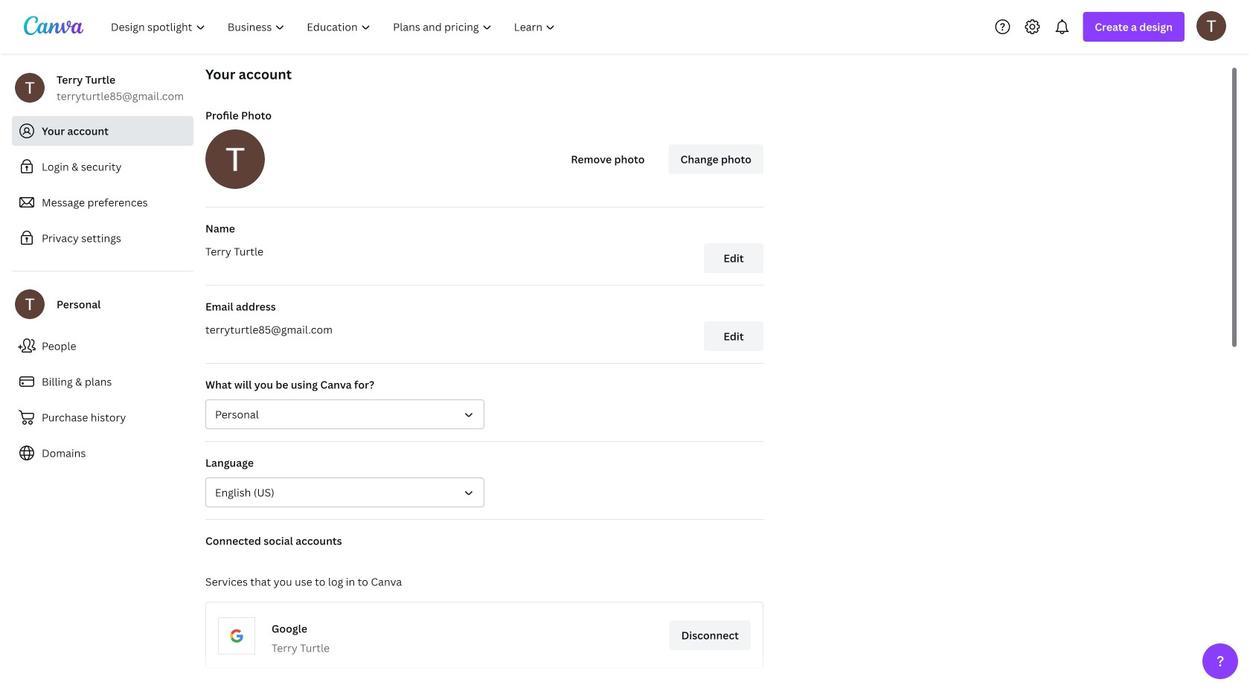 Task type: describe. For each thing, give the bounding box(es) containing it.
Language: English (US) button
[[205, 478, 484, 507]]



Task type: locate. For each thing, give the bounding box(es) containing it.
None button
[[205, 400, 484, 429]]

top level navigation element
[[101, 12, 568, 42]]

terry turtle image
[[1196, 11, 1226, 41]]



Task type: vqa. For each thing, say whether or not it's contained in the screenshot.
button
yes



